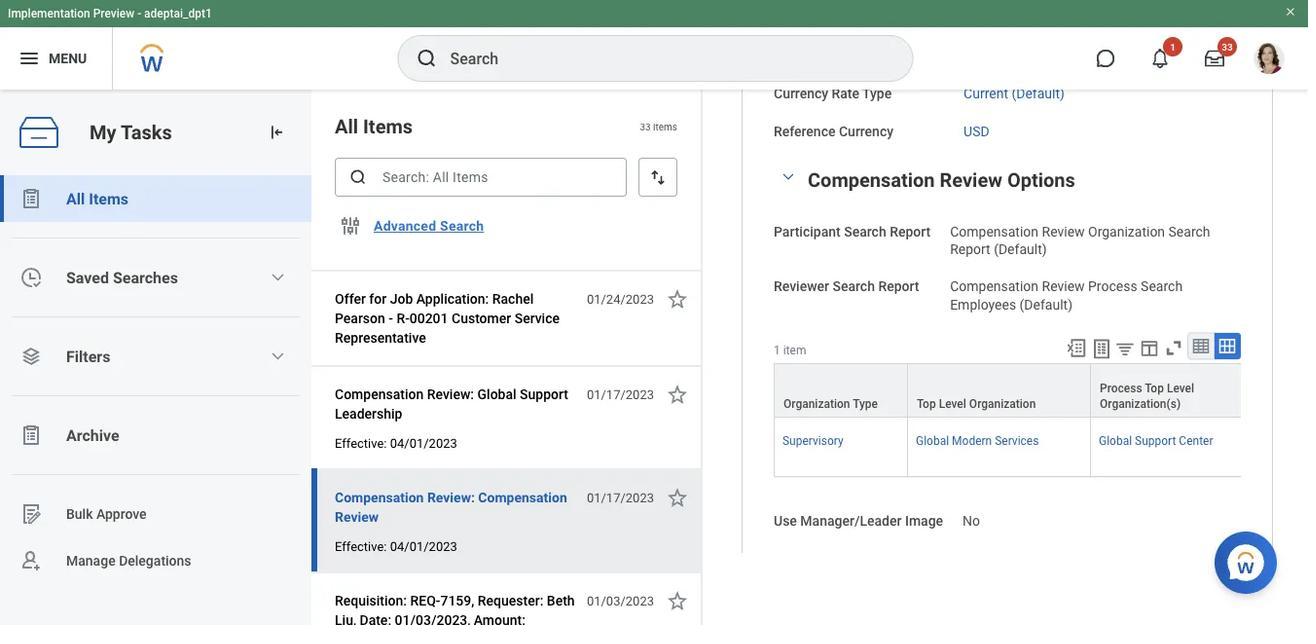 Task type: describe. For each thing, give the bounding box(es) containing it.
compensation for compensation review options
[[808, 169, 935, 192]]

delegations
[[119, 553, 191, 569]]

filters button
[[0, 333, 312, 380]]

application:
[[417, 291, 489, 307]]

compensation review: compensation review
[[335, 489, 567, 525]]

r-
[[397, 310, 410, 326]]

user plus image
[[19, 549, 43, 573]]

33 items
[[640, 121, 678, 132]]

offer for job application: rachel pearson ‎- r-00201 customer service representative
[[335, 291, 560, 346]]

00201
[[410, 310, 448, 326]]

archive
[[66, 426, 119, 445]]

all items inside "item list" element
[[335, 115, 413, 138]]

clock check image
[[19, 266, 43, 289]]

bulk approve
[[66, 506, 147, 522]]

global support center link
[[1099, 430, 1214, 447]]

review inside compensation review: compensation review
[[335, 509, 379, 525]]

compensation review: global support leadership
[[335, 386, 569, 422]]

use manager/leader image element
[[963, 501, 981, 530]]

0 horizontal spatial currency
[[774, 85, 829, 101]]

-
[[137, 7, 141, 20]]

(default) inside 'current (default)' link
[[1012, 85, 1065, 101]]

review: for compensation
[[427, 489, 475, 505]]

currency rate type
[[774, 85, 892, 101]]

image
[[905, 513, 944, 529]]

export to worksheets image
[[1091, 337, 1114, 361]]

my
[[90, 121, 116, 144]]

top level organization button
[[908, 364, 1091, 416]]

search for reviewer search report
[[833, 278, 875, 294]]

close environment banner image
[[1285, 6, 1297, 18]]

reference
[[774, 123, 836, 139]]

review for options
[[940, 169, 1003, 192]]

01/24/2023
[[587, 292, 654, 306]]

report for compensation review process search employees (default)
[[879, 278, 920, 294]]

for
[[369, 291, 387, 307]]

global for global modern services
[[916, 434, 949, 447]]

leadership
[[335, 406, 403, 422]]

representative
[[335, 330, 426, 346]]

customer
[[452, 310, 511, 326]]

supervisory link
[[783, 430, 844, 447]]

items inside button
[[89, 189, 129, 208]]

profile logan mcneil image
[[1254, 43, 1285, 78]]

(default) for organization
[[994, 241, 1047, 258]]

list containing all items
[[0, 175, 312, 584]]

implementation
[[8, 7, 90, 20]]

organization type button
[[775, 364, 908, 416]]

use
[[774, 513, 797, 529]]

no
[[963, 513, 981, 529]]

1 item
[[774, 343, 807, 357]]

export to excel image
[[1066, 337, 1088, 359]]

clipboard image
[[19, 187, 43, 210]]

manager/leader
[[801, 513, 902, 529]]

level inside the process top level organization(s)
[[1167, 381, 1195, 395]]

service
[[515, 310, 560, 326]]

0 horizontal spatial search image
[[349, 167, 368, 187]]

top level organization
[[917, 397, 1036, 410]]

effective: for compensation review: global support leadership
[[335, 436, 387, 450]]

7159,
[[441, 593, 475, 609]]

‎-
[[389, 310, 393, 326]]

archive button
[[0, 412, 312, 459]]

01/03/2023
[[587, 593, 654, 608]]

compensation review: global support leadership button
[[335, 383, 576, 426]]

manage delegations link
[[0, 537, 312, 584]]

advanced search button
[[366, 206, 492, 245]]

transformation import image
[[267, 123, 286, 142]]

Search Workday  search field
[[450, 37, 873, 80]]

compensation review organization search report (default) element
[[951, 219, 1211, 258]]

configure image
[[339, 214, 362, 238]]

beth
[[547, 593, 575, 609]]

1 star image from the top
[[666, 287, 689, 311]]

compensation review: compensation review button
[[335, 486, 576, 529]]

all items inside button
[[66, 189, 129, 208]]

effective: 04/01/2023 for compensation review: global support leadership
[[335, 436, 457, 450]]

all inside "item list" element
[[335, 115, 358, 138]]

use manager/leader image
[[774, 513, 944, 529]]

01/03/2023,
[[395, 612, 471, 625]]

report inside "compensation review organization search report (default)"
[[951, 241, 991, 258]]

click to view/edit grid preferences image
[[1139, 337, 1161, 359]]

requisition: req-7159, requester: beth liu, date: 01/03/2023, amount
[[335, 593, 575, 625]]

compensation for compensation review: compensation review
[[335, 489, 424, 505]]

requisition:
[[335, 593, 407, 609]]

organization type
[[784, 397, 878, 410]]

adeptai_dpt1
[[144, 7, 212, 20]]

usd link
[[964, 119, 990, 139]]

1 for 1
[[1171, 41, 1176, 53]]

my tasks element
[[0, 90, 312, 625]]

global modern services link
[[916, 430, 1039, 447]]

searches
[[113, 268, 178, 287]]

0 vertical spatial type
[[863, 85, 892, 101]]

1 horizontal spatial chevron down image
[[777, 170, 800, 183]]

support inside compensation review: global support leadership
[[520, 386, 569, 402]]

current
[[964, 85, 1009, 101]]

saved searches button
[[0, 254, 312, 301]]

menu
[[49, 50, 87, 66]]

4 star image from the top
[[666, 589, 689, 612]]

01/17/2023 for compensation review: global support leadership
[[587, 387, 654, 402]]

global modern services
[[916, 434, 1039, 447]]

row for top level organization column header
[[774, 417, 1309, 477]]

compensation review process search employees (default)
[[951, 278, 1183, 313]]

fullscreen image
[[1164, 337, 1185, 359]]

participant
[[774, 223, 841, 239]]

all inside button
[[66, 189, 85, 208]]

items
[[653, 121, 678, 132]]

compensation for compensation review: global support leadership
[[335, 386, 424, 402]]



Task type: vqa. For each thing, say whether or not it's contained in the screenshot.
the Liu,
yes



Task type: locate. For each thing, give the bounding box(es) containing it.
search inside compensation review process search employees (default)
[[1141, 278, 1183, 294]]

1 vertical spatial items
[[89, 189, 129, 208]]

04/01/2023 for global
[[390, 436, 457, 450]]

organization for level
[[970, 397, 1036, 410]]

approve
[[96, 506, 147, 522]]

0 vertical spatial review:
[[427, 386, 474, 402]]

requester:
[[478, 593, 544, 609]]

0 vertical spatial support
[[520, 386, 569, 402]]

0 vertical spatial items
[[363, 115, 413, 138]]

1 vertical spatial 1
[[774, 343, 781, 357]]

2 effective: 04/01/2023 from the top
[[335, 539, 457, 554]]

organization(s)
[[1100, 397, 1181, 410]]

report
[[890, 223, 931, 239], [951, 241, 991, 258], [879, 278, 920, 294]]

review: down compensation review: global support leadership "button"
[[427, 489, 475, 505]]

chevron down image down reference
[[777, 170, 800, 183]]

organization type column header
[[774, 363, 908, 418]]

1 vertical spatial currency
[[839, 123, 894, 139]]

top up organization(s)
[[1145, 381, 1164, 395]]

1 horizontal spatial currency
[[839, 123, 894, 139]]

(default) inside "compensation review organization search report (default)"
[[994, 241, 1047, 258]]

global inside compensation review: global support leadership
[[478, 386, 517, 402]]

0 vertical spatial search image
[[415, 47, 439, 70]]

implementation preview -   adeptai_dpt1
[[8, 7, 212, 20]]

items
[[363, 115, 413, 138], [89, 189, 129, 208]]

0 vertical spatial 1
[[1171, 41, 1176, 53]]

1 vertical spatial all
[[66, 189, 85, 208]]

0 vertical spatial all items
[[335, 115, 413, 138]]

search for participant search report
[[844, 223, 887, 239]]

type inside popup button
[[853, 397, 878, 410]]

justify image
[[18, 47, 41, 70]]

services
[[995, 434, 1039, 447]]

(default) for process
[[1020, 297, 1073, 313]]

effective: up requisition:
[[335, 539, 387, 554]]

1 vertical spatial effective:
[[335, 539, 387, 554]]

bulk approve link
[[0, 491, 312, 537]]

0 vertical spatial report
[[890, 223, 931, 239]]

top level organization column header
[[908, 363, 1092, 418]]

support down organization(s)
[[1135, 434, 1177, 447]]

2 row from the top
[[774, 417, 1309, 477]]

table image
[[1192, 336, 1211, 356]]

filters
[[66, 347, 110, 366]]

row
[[774, 363, 1309, 418], [774, 417, 1309, 477]]

offer
[[335, 291, 366, 307]]

1 effective: 04/01/2023 from the top
[[335, 436, 457, 450]]

effective: 04/01/2023 down leadership
[[335, 436, 457, 450]]

1 horizontal spatial global
[[916, 434, 949, 447]]

chevron down image inside saved searches dropdown button
[[270, 270, 286, 285]]

1
[[1171, 41, 1176, 53], [774, 343, 781, 357]]

chevron down image
[[270, 349, 286, 364]]

search inside button
[[440, 218, 484, 234]]

1 horizontal spatial level
[[1167, 381, 1195, 395]]

preview
[[93, 7, 135, 20]]

rename image
[[19, 502, 43, 526]]

1 01/17/2023 from the top
[[587, 387, 654, 402]]

sort image
[[648, 167, 668, 187]]

1 vertical spatial top
[[917, 397, 936, 410]]

menu banner
[[0, 0, 1309, 90]]

inbox large image
[[1205, 49, 1225, 68]]

compensation inside "compensation review organization search report (default)"
[[951, 223, 1039, 239]]

1 inside button
[[1171, 41, 1176, 53]]

currency up reference
[[774, 85, 829, 101]]

1 right notifications large image
[[1171, 41, 1176, 53]]

effective: for compensation review: compensation review
[[335, 539, 387, 554]]

2 horizontal spatial global
[[1099, 434, 1133, 447]]

review inside compensation review process search employees (default)
[[1042, 278, 1085, 294]]

current (default)
[[964, 85, 1065, 101]]

item list element
[[312, 90, 703, 625]]

(default) up compensation review process search employees (default) element
[[994, 241, 1047, 258]]

review for organization
[[1042, 223, 1085, 239]]

usd
[[964, 123, 990, 139]]

review down options
[[1042, 223, 1085, 239]]

req-
[[410, 593, 441, 609]]

1 horizontal spatial top
[[1145, 381, 1164, 395]]

top up global modern services link
[[917, 397, 936, 410]]

requisition: req-7159, requester: beth liu, date: 01/03/2023, amount button
[[335, 589, 576, 625]]

1 vertical spatial 04/01/2023
[[390, 539, 457, 554]]

saved
[[66, 268, 109, 287]]

review: inside compensation review: global support leadership
[[427, 386, 474, 402]]

all right transformation import image
[[335, 115, 358, 138]]

item
[[784, 343, 807, 357]]

advanced search
[[374, 218, 484, 234]]

list
[[0, 175, 312, 584]]

1 vertical spatial search image
[[349, 167, 368, 187]]

1 vertical spatial level
[[939, 397, 967, 410]]

2 star image from the top
[[666, 383, 689, 406]]

bulk
[[66, 506, 93, 522]]

0 vertical spatial level
[[1167, 381, 1195, 395]]

organization up services
[[970, 397, 1036, 410]]

chevron down image
[[777, 170, 800, 183], [270, 270, 286, 285]]

tasks
[[121, 121, 172, 144]]

1 vertical spatial chevron down image
[[270, 270, 286, 285]]

support down service
[[520, 386, 569, 402]]

1 vertical spatial review:
[[427, 489, 475, 505]]

manage delegations
[[66, 553, 191, 569]]

1 vertical spatial 33
[[640, 121, 651, 132]]

all right clipboard image
[[66, 189, 85, 208]]

global for global support center
[[1099, 434, 1133, 447]]

(default) inside compensation review process search employees (default)
[[1020, 297, 1073, 313]]

organization for review
[[1089, 223, 1166, 239]]

participant search report
[[774, 223, 931, 239]]

reviewer search report
[[774, 278, 920, 294]]

2 vertical spatial report
[[879, 278, 920, 294]]

row containing supervisory
[[774, 417, 1309, 477]]

(default)
[[1012, 85, 1065, 101], [994, 241, 1047, 258], [1020, 297, 1073, 313]]

compensation inside compensation review process search employees (default)
[[951, 278, 1039, 294]]

clipboard image
[[19, 424, 43, 447]]

my tasks
[[90, 121, 172, 144]]

report down participant search report
[[879, 278, 920, 294]]

33 inside "button"
[[1222, 41, 1233, 53]]

33 inside "item list" element
[[640, 121, 651, 132]]

compensation review options button
[[808, 169, 1076, 192]]

0 horizontal spatial all
[[66, 189, 85, 208]]

currency down rate
[[839, 123, 894, 139]]

review down "compensation review organization search report (default)"
[[1042, 278, 1085, 294]]

0 horizontal spatial items
[[89, 189, 129, 208]]

1 inside compensation review options group
[[774, 343, 781, 357]]

reviewer
[[774, 278, 830, 294]]

center
[[1180, 434, 1214, 447]]

review:
[[427, 386, 474, 402], [427, 489, 475, 505]]

review: for global
[[427, 386, 474, 402]]

1 vertical spatial effective: 04/01/2023
[[335, 539, 457, 554]]

compensation review organization search report (default)
[[951, 223, 1211, 258]]

0 horizontal spatial organization
[[784, 397, 851, 410]]

report up employees
[[951, 241, 991, 258]]

01/17/2023
[[587, 387, 654, 402], [587, 490, 654, 505]]

offer for job application: rachel pearson ‎- r-00201 customer service representative button
[[335, 287, 576, 350]]

compensation inside compensation review: global support leadership
[[335, 386, 424, 402]]

all items button
[[0, 175, 312, 222]]

0 horizontal spatial 33
[[640, 121, 651, 132]]

1 vertical spatial type
[[853, 397, 878, 410]]

04/01/2023 down compensation review: compensation review
[[390, 539, 457, 554]]

33 for 33
[[1222, 41, 1233, 53]]

chevron down image up chevron down image
[[270, 270, 286, 285]]

report for compensation review organization search report (default)
[[890, 223, 931, 239]]

1 horizontal spatial search image
[[415, 47, 439, 70]]

global
[[478, 386, 517, 402], [916, 434, 949, 447], [1099, 434, 1133, 447]]

1 horizontal spatial 33
[[1222, 41, 1233, 53]]

currency
[[774, 85, 829, 101], [839, 123, 894, 139]]

saved searches
[[66, 268, 178, 287]]

33 button
[[1194, 37, 1238, 80]]

review inside "compensation review organization search report (default)"
[[1042, 223, 1085, 239]]

report down compensation review options at top right
[[890, 223, 931, 239]]

organization up compensation review process search employees (default) element
[[1089, 223, 1166, 239]]

04/01/2023 for compensation
[[390, 539, 457, 554]]

process up organization(s)
[[1100, 381, 1143, 395]]

row for toolbar in compensation review options group
[[774, 363, 1309, 418]]

notifications large image
[[1151, 49, 1170, 68]]

0 horizontal spatial support
[[520, 386, 569, 402]]

0 vertical spatial effective: 04/01/2023
[[335, 436, 457, 450]]

organization inside "compensation review organization search report (default)"
[[1089, 223, 1166, 239]]

0 vertical spatial top
[[1145, 381, 1164, 395]]

items inside "item list" element
[[363, 115, 413, 138]]

compensation for compensation review organization search report (default)
[[951, 223, 1039, 239]]

33 left profile logan mcneil image
[[1222, 41, 1233, 53]]

Search: All Items text field
[[335, 158, 627, 197]]

current (default) link
[[964, 82, 1065, 101]]

0 horizontal spatial all items
[[66, 189, 129, 208]]

employees
[[951, 297, 1017, 313]]

top
[[1145, 381, 1164, 395], [917, 397, 936, 410]]

0 vertical spatial 33
[[1222, 41, 1233, 53]]

33 for 33 items
[[640, 121, 651, 132]]

0 vertical spatial effective:
[[335, 436, 387, 450]]

rate
[[832, 85, 860, 101]]

0 vertical spatial currency
[[774, 85, 829, 101]]

1 row from the top
[[774, 363, 1309, 418]]

process down "compensation review organization search report (default)"
[[1089, 278, 1138, 294]]

rachel
[[492, 291, 534, 307]]

organization inside organization type popup button
[[784, 397, 851, 410]]

2 04/01/2023 from the top
[[390, 539, 457, 554]]

search image inside "menu" banner
[[415, 47, 439, 70]]

1 horizontal spatial items
[[363, 115, 413, 138]]

manage
[[66, 553, 116, 569]]

organization up supervisory 'link'
[[784, 397, 851, 410]]

perspective image
[[19, 345, 43, 368]]

0 horizontal spatial 1
[[774, 343, 781, 357]]

(default) right current
[[1012, 85, 1065, 101]]

select to filter grid data image
[[1115, 338, 1136, 359]]

toolbar
[[1057, 332, 1241, 363]]

0 vertical spatial 04/01/2023
[[390, 436, 457, 450]]

liu,
[[335, 612, 356, 625]]

compensation for compensation review process search employees (default)
[[951, 278, 1039, 294]]

0 vertical spatial all
[[335, 115, 358, 138]]

options
[[1008, 169, 1076, 192]]

effective:
[[335, 436, 387, 450], [335, 539, 387, 554]]

supervisory
[[783, 434, 844, 447]]

toolbar inside compensation review options group
[[1057, 332, 1241, 363]]

1 vertical spatial 01/17/2023
[[587, 490, 654, 505]]

0 horizontal spatial top
[[917, 397, 936, 410]]

3 star image from the top
[[666, 486, 689, 509]]

all items
[[335, 115, 413, 138], [66, 189, 129, 208]]

1 vertical spatial (default)
[[994, 241, 1047, 258]]

01/17/2023 for compensation review: compensation review
[[587, 490, 654, 505]]

1 left item
[[774, 343, 781, 357]]

0 horizontal spatial global
[[478, 386, 517, 402]]

1 04/01/2023 from the top
[[390, 436, 457, 450]]

1 vertical spatial report
[[951, 241, 991, 258]]

row containing process top level organization(s)
[[774, 363, 1309, 418]]

process inside the process top level organization(s)
[[1100, 381, 1143, 395]]

level down fullscreen image
[[1167, 381, 1195, 395]]

compensation
[[808, 169, 935, 192], [951, 223, 1039, 239], [951, 278, 1039, 294], [335, 386, 424, 402], [335, 489, 424, 505], [478, 489, 567, 505]]

review up requisition:
[[335, 509, 379, 525]]

1 horizontal spatial organization
[[970, 397, 1036, 410]]

pearson
[[335, 310, 385, 326]]

04/01/2023 down compensation review: global support leadership
[[390, 436, 457, 450]]

(default) up export to excel icon
[[1020, 297, 1073, 313]]

star image
[[666, 287, 689, 311], [666, 383, 689, 406], [666, 486, 689, 509], [666, 589, 689, 612]]

1 vertical spatial process
[[1100, 381, 1143, 395]]

search image
[[415, 47, 439, 70], [349, 167, 368, 187]]

support inside compensation review options group
[[1135, 434, 1177, 447]]

support
[[520, 386, 569, 402], [1135, 434, 1177, 447]]

modern
[[952, 434, 992, 447]]

1 horizontal spatial all items
[[335, 115, 413, 138]]

search for advanced search
[[440, 218, 484, 234]]

2 horizontal spatial organization
[[1089, 223, 1166, 239]]

1 for 1 item
[[774, 343, 781, 357]]

2 vertical spatial (default)
[[1020, 297, 1073, 313]]

2 01/17/2023 from the top
[[587, 490, 654, 505]]

top inside the process top level organization(s)
[[1145, 381, 1164, 395]]

0 vertical spatial 01/17/2023
[[587, 387, 654, 402]]

review: inside compensation review: compensation review
[[427, 489, 475, 505]]

expand table image
[[1218, 336, 1238, 356]]

compensation review options group
[[774, 165, 1309, 625]]

process top level organization(s)
[[1100, 381, 1195, 410]]

1 button
[[1139, 37, 1183, 80]]

1 effective: from the top
[[335, 436, 387, 450]]

0 vertical spatial chevron down image
[[777, 170, 800, 183]]

2 review: from the top
[[427, 489, 475, 505]]

search
[[440, 218, 484, 234], [844, 223, 887, 239], [1169, 223, 1211, 239], [833, 278, 875, 294], [1141, 278, 1183, 294]]

type
[[863, 85, 892, 101], [853, 397, 878, 410]]

review: down offer for job application: rachel pearson ‎- r-00201 customer service representative button on the left of page
[[427, 386, 474, 402]]

advanced
[[374, 218, 437, 234]]

level inside top level organization popup button
[[939, 397, 967, 410]]

review for process
[[1042, 278, 1085, 294]]

global down organization(s)
[[1099, 434, 1133, 447]]

33 left items
[[640, 121, 651, 132]]

menu button
[[0, 27, 112, 90]]

review down usd
[[940, 169, 1003, 192]]

level up modern
[[939, 397, 967, 410]]

1 vertical spatial support
[[1135, 434, 1177, 447]]

organization inside top level organization popup button
[[970, 397, 1036, 410]]

effective: 04/01/2023 for compensation review: compensation review
[[335, 539, 457, 554]]

global left modern
[[916, 434, 949, 447]]

0 horizontal spatial level
[[939, 397, 967, 410]]

date:
[[360, 612, 392, 625]]

global down customer
[[478, 386, 517, 402]]

effective: down leadership
[[335, 436, 387, 450]]

process inside compensation review process search employees (default)
[[1089, 278, 1138, 294]]

compensation review options
[[808, 169, 1076, 192]]

reference currency
[[774, 123, 894, 139]]

top inside column header
[[917, 397, 936, 410]]

1 review: from the top
[[427, 386, 474, 402]]

process top level organization(s) button
[[1092, 364, 1274, 416]]

effective: 04/01/2023 up requisition:
[[335, 539, 457, 554]]

1 horizontal spatial support
[[1135, 434, 1177, 447]]

2 effective: from the top
[[335, 539, 387, 554]]

1 vertical spatial all items
[[66, 189, 129, 208]]

search inside "compensation review organization search report (default)"
[[1169, 223, 1211, 239]]

1 horizontal spatial all
[[335, 115, 358, 138]]

job
[[390, 291, 413, 307]]

33
[[1222, 41, 1233, 53], [640, 121, 651, 132]]

0 vertical spatial (default)
[[1012, 85, 1065, 101]]

1 horizontal spatial 1
[[1171, 41, 1176, 53]]

compensation review process search employees (default) element
[[951, 274, 1183, 313]]

0 vertical spatial process
[[1089, 278, 1138, 294]]

0 horizontal spatial chevron down image
[[270, 270, 286, 285]]



